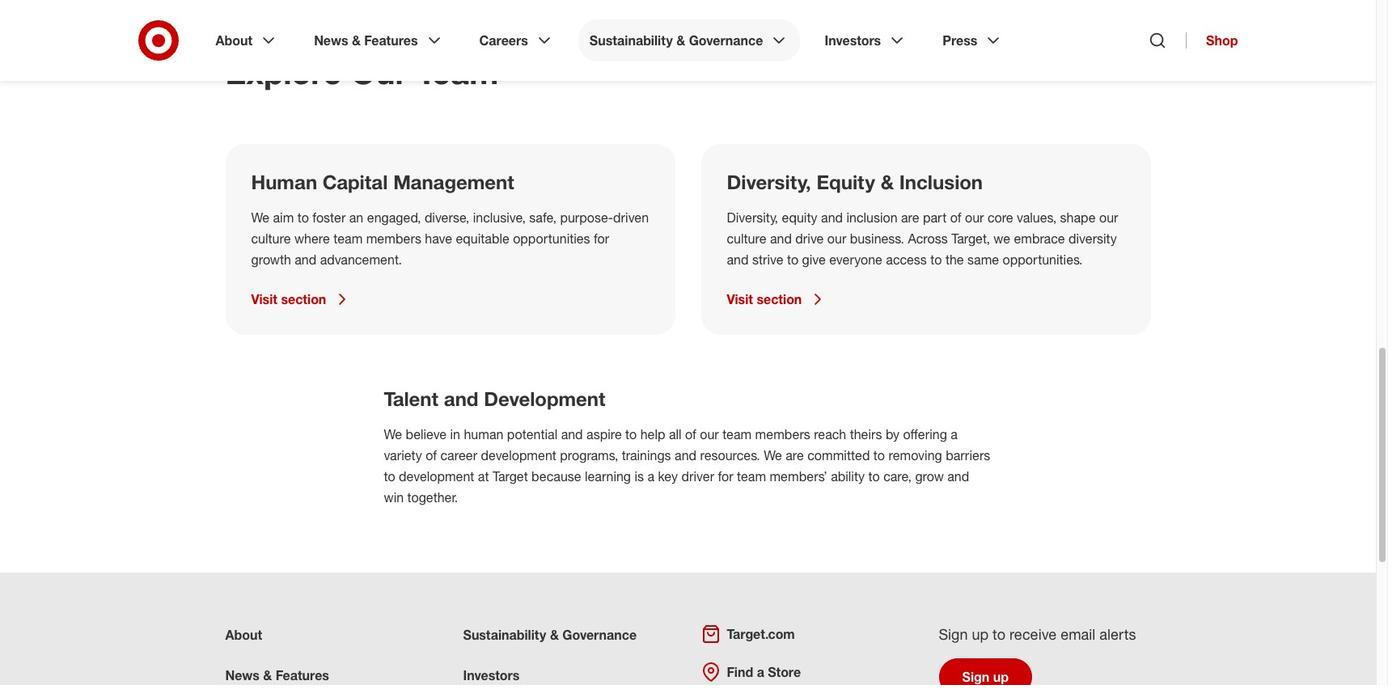 Task type: locate. For each thing, give the bounding box(es) containing it.
1 vertical spatial governance
[[563, 627, 637, 643]]

2 horizontal spatial of
[[951, 210, 962, 226]]

news & features link for careers
[[303, 19, 455, 62]]

0 vertical spatial of
[[951, 210, 962, 226]]

governance inside sustainability & governance link
[[689, 32, 764, 49]]

0 horizontal spatial of
[[426, 447, 437, 464]]

1 vertical spatial we
[[384, 426, 402, 443]]

a right is
[[648, 469, 655, 485]]

to down theirs
[[874, 447, 885, 464]]

0 vertical spatial governance
[[689, 32, 764, 49]]

1 horizontal spatial section
[[757, 291, 802, 307]]

visit section link
[[251, 290, 649, 309], [727, 290, 1125, 309]]

sign up sign up link
[[939, 626, 968, 643]]

are
[[902, 210, 920, 226], [786, 447, 804, 464]]

visit section link down access
[[727, 290, 1125, 309]]

1 horizontal spatial news
[[314, 32, 348, 49]]

for
[[594, 231, 609, 247], [718, 469, 734, 485]]

members down engaged,
[[366, 231, 422, 247]]

1 horizontal spatial governance
[[689, 32, 764, 49]]

sign for sign up
[[963, 669, 990, 685]]

believe
[[406, 426, 447, 443]]

development up 'together'
[[399, 469, 475, 485]]

0 vertical spatial about link
[[204, 19, 290, 62]]

0 vertical spatial up
[[972, 626, 989, 643]]

we
[[994, 231, 1011, 247]]

visit section for diversity,
[[727, 291, 802, 307]]

0 horizontal spatial sustainability
[[463, 627, 547, 643]]

culture inside diversity, equity and inclusion are part of our core values, shape our culture and drive our business. across target, we embrace diversity and strive to give everyone access to the same opportunities.
[[727, 231, 767, 247]]

of
[[951, 210, 962, 226], [685, 426, 697, 443], [426, 447, 437, 464]]

2 diversity, from the top
[[727, 210, 779, 226]]

about link for careers
[[204, 19, 290, 62]]

we up the members'
[[764, 447, 782, 464]]

sign down sign up to receive email alerts
[[963, 669, 990, 685]]

for down purpose-
[[594, 231, 609, 247]]

for down resources.
[[718, 469, 734, 485]]

0 vertical spatial news & features
[[314, 32, 418, 49]]

1 vertical spatial for
[[718, 469, 734, 485]]

culture up growth
[[251, 231, 291, 247]]

part
[[923, 210, 947, 226]]

2 horizontal spatial we
[[764, 447, 782, 464]]

1 vertical spatial news & features
[[225, 668, 329, 684]]

up inside sign up link
[[994, 669, 1009, 685]]

team down an
[[334, 231, 363, 247]]

up for sign up
[[994, 669, 1009, 685]]

1 vertical spatial team
[[723, 426, 752, 443]]

0 vertical spatial sustainability & governance
[[590, 32, 764, 49]]

news & features
[[314, 32, 418, 49], [225, 668, 329, 684]]

0 horizontal spatial news
[[225, 668, 260, 684]]

1 vertical spatial up
[[994, 669, 1009, 685]]

up down sign up to receive email alerts
[[994, 669, 1009, 685]]

members'
[[770, 469, 828, 485]]

0 horizontal spatial culture
[[251, 231, 291, 247]]

0 horizontal spatial visit section link
[[251, 290, 649, 309]]

1 vertical spatial diversity,
[[727, 210, 779, 226]]

1 vertical spatial news & features link
[[225, 668, 329, 684]]

a right find at the bottom right of the page
[[757, 664, 765, 681]]

2 visit section from the left
[[727, 291, 802, 307]]

0 horizontal spatial visit
[[251, 291, 278, 307]]

our up resources.
[[700, 426, 719, 443]]

development
[[481, 447, 557, 464], [399, 469, 475, 485]]

0 vertical spatial a
[[951, 426, 958, 443]]

team down resources.
[[737, 469, 766, 485]]

0 vertical spatial about
[[216, 32, 253, 49]]

of inside diversity, equity and inclusion are part of our core values, shape our culture and drive our business. across target, we embrace diversity and strive to give everyone access to the same opportunities.
[[951, 210, 962, 226]]

features for careers
[[364, 32, 418, 49]]

a
[[951, 426, 958, 443], [648, 469, 655, 485], [757, 664, 765, 681]]

about
[[216, 32, 253, 49], [225, 627, 262, 643]]

find a store
[[727, 664, 801, 681]]

0 vertical spatial investors
[[825, 32, 882, 49]]

2 vertical spatial we
[[764, 447, 782, 464]]

1 horizontal spatial investors
[[825, 32, 882, 49]]

1 visit section link from the left
[[251, 290, 649, 309]]

1 horizontal spatial culture
[[727, 231, 767, 247]]

safe,
[[530, 210, 557, 226]]

1 horizontal spatial features
[[364, 32, 418, 49]]

visit section for human
[[251, 291, 326, 307]]

sustainability & governance link
[[579, 19, 801, 62], [463, 627, 637, 643]]

0 vertical spatial news & features link
[[303, 19, 455, 62]]

1 vertical spatial investors
[[463, 668, 520, 684]]

of right part on the right of the page
[[951, 210, 962, 226]]

the
[[946, 252, 964, 268]]

2 visit from the left
[[727, 291, 753, 307]]

0 vertical spatial diversity,
[[727, 170, 812, 194]]

1 vertical spatial development
[[399, 469, 475, 485]]

1 visit section from the left
[[251, 291, 326, 307]]

for inside our team members reach theirs by offering a variety of career development programs, trainings and resources. we are committed to removing barriers to development at target because learning is a key driver for team members' ability to care, grow and win together
[[718, 469, 734, 485]]

0 vertical spatial are
[[902, 210, 920, 226]]

news & features link
[[303, 19, 455, 62], [225, 668, 329, 684]]

0 horizontal spatial up
[[972, 626, 989, 643]]

0 horizontal spatial features
[[276, 668, 329, 684]]

members inside our team members reach theirs by offering a variety of career development programs, trainings and resources. we are committed to removing barriers to development at target because learning is a key driver for team members' ability to care, grow and win together
[[756, 426, 811, 443]]

win
[[384, 490, 404, 506]]

advancement.
[[320, 252, 402, 268]]

our
[[351, 53, 408, 91]]

team up resources.
[[723, 426, 752, 443]]

by
[[886, 426, 900, 443]]

0 horizontal spatial for
[[594, 231, 609, 247]]

diversity,
[[727, 170, 812, 194], [727, 210, 779, 226]]

1 vertical spatial sustainability
[[463, 627, 547, 643]]

diversity, up the equity
[[727, 170, 812, 194]]

of inside our team members reach theirs by offering a variety of career development programs, trainings and resources. we are committed to removing barriers to development at target because learning is a key driver for team members' ability to care, grow and win together
[[426, 447, 437, 464]]

team
[[417, 53, 499, 91]]

governance for sustainability & governance link to the bottom
[[563, 627, 637, 643]]

1 vertical spatial are
[[786, 447, 804, 464]]

0 vertical spatial team
[[334, 231, 363, 247]]

0 vertical spatial sustainability
[[590, 32, 673, 49]]

visit
[[251, 291, 278, 307], [727, 291, 753, 307]]

diversity, inside diversity, equity and inclusion are part of our core values, shape our culture and drive our business. across target, we embrace diversity and strive to give everyone access to the same opportunities.
[[727, 210, 779, 226]]

0 horizontal spatial investors
[[463, 668, 520, 684]]

visit down growth
[[251, 291, 278, 307]]

explore
[[225, 53, 342, 91]]

to
[[298, 210, 309, 226], [787, 252, 799, 268], [931, 252, 942, 268], [626, 426, 637, 443], [874, 447, 885, 464], [384, 469, 395, 485], [869, 469, 880, 485], [993, 626, 1006, 643]]

we
[[251, 210, 270, 226], [384, 426, 402, 443], [764, 447, 782, 464]]

2 horizontal spatial a
[[951, 426, 958, 443]]

explore our team
[[225, 53, 499, 91]]

diversity, for diversity, equity and inclusion are part of our core values, shape our culture and drive our business. across target, we embrace diversity and strive to give everyone access to the same opportunities.
[[727, 210, 779, 226]]

1 horizontal spatial are
[[902, 210, 920, 226]]

are up the members'
[[786, 447, 804, 464]]

to left help
[[626, 426, 637, 443]]

to left the
[[931, 252, 942, 268]]

2 vertical spatial team
[[737, 469, 766, 485]]

1 vertical spatial a
[[648, 469, 655, 485]]

a up barriers
[[951, 426, 958, 443]]

1 horizontal spatial up
[[994, 669, 1009, 685]]

help
[[641, 426, 666, 443]]

of down "believe"
[[426, 447, 437, 464]]

a inside 'link'
[[757, 664, 765, 681]]

visit section down growth
[[251, 291, 326, 307]]

0 horizontal spatial are
[[786, 447, 804, 464]]

we inside we aim to foster an engaged, diverse, inclusive, safe, purpose-driven culture where team members have equitable opportunities for growth and advancement.
[[251, 210, 270, 226]]

access
[[886, 252, 927, 268]]

sign
[[939, 626, 968, 643], [963, 669, 990, 685]]

and down where
[[295, 252, 317, 268]]

1 vertical spatial sustainability & governance
[[463, 627, 637, 643]]

0 vertical spatial features
[[364, 32, 418, 49]]

0 horizontal spatial section
[[281, 291, 326, 307]]

1 vertical spatial members
[[756, 426, 811, 443]]

and up in
[[444, 387, 479, 411]]

2 vertical spatial of
[[426, 447, 437, 464]]

1 vertical spatial about link
[[225, 627, 262, 643]]

0 horizontal spatial members
[[366, 231, 422, 247]]

human
[[251, 170, 317, 194]]

we up variety at the left of page
[[384, 426, 402, 443]]

opportunities
[[513, 231, 590, 247]]

section
[[281, 291, 326, 307], [757, 291, 802, 307]]

2 culture from the left
[[727, 231, 767, 247]]

visit section down strive
[[727, 291, 802, 307]]

our inside our team members reach theirs by offering a variety of career development programs, trainings and resources. we are committed to removing barriers to development at target because learning is a key driver for team members' ability to care, grow and win together
[[700, 426, 719, 443]]

visit section link for &
[[727, 290, 1125, 309]]

development up target
[[481, 447, 557, 464]]

members up the members'
[[756, 426, 811, 443]]

business.
[[850, 231, 905, 247]]

culture
[[251, 231, 291, 247], [727, 231, 767, 247]]

1 vertical spatial of
[[685, 426, 697, 443]]

news & features for sustainability & governance
[[225, 668, 329, 684]]

1 horizontal spatial visit
[[727, 291, 753, 307]]

and up strive
[[770, 231, 792, 247]]

culture up strive
[[727, 231, 767, 247]]

news
[[314, 32, 348, 49], [225, 668, 260, 684]]

sign up
[[963, 669, 1009, 685]]

visit down strive
[[727, 291, 753, 307]]

2 vertical spatial a
[[757, 664, 765, 681]]

section down strive
[[757, 291, 802, 307]]

email
[[1061, 626, 1096, 643]]

&
[[352, 32, 361, 49], [677, 32, 686, 49], [881, 170, 894, 194], [550, 627, 559, 643], [263, 668, 272, 684]]

store
[[768, 664, 801, 681]]

0 vertical spatial development
[[481, 447, 557, 464]]

0 vertical spatial we
[[251, 210, 270, 226]]

1 horizontal spatial development
[[481, 447, 557, 464]]

and down barriers
[[948, 469, 970, 485]]

visit section link down we aim to foster an engaged, diverse, inclusive, safe, purpose-driven culture where team members have equitable opportunities for growth and advancement.
[[251, 290, 649, 309]]

1 vertical spatial about
[[225, 627, 262, 643]]

0 vertical spatial members
[[366, 231, 422, 247]]

diversity
[[1069, 231, 1117, 247]]

are inside diversity, equity and inclusion are part of our core values, shape our culture and drive our business. across target, we embrace diversity and strive to give everyone access to the same opportunities.
[[902, 210, 920, 226]]

1 horizontal spatial for
[[718, 469, 734, 485]]

are inside our team members reach theirs by offering a variety of career development programs, trainings and resources. we are committed to removing barriers to development at target because learning is a key driver for team members' ability to care, grow and win together
[[786, 447, 804, 464]]

0 horizontal spatial governance
[[563, 627, 637, 643]]

1 vertical spatial news
[[225, 668, 260, 684]]

0 horizontal spatial development
[[399, 469, 475, 485]]

0 vertical spatial for
[[594, 231, 609, 247]]

target
[[493, 469, 528, 485]]

sustainability & governance for top sustainability & governance link
[[590, 32, 764, 49]]

1 vertical spatial sign
[[963, 669, 990, 685]]

2 section from the left
[[757, 291, 802, 307]]

investors link
[[814, 19, 919, 62], [463, 668, 520, 684]]

an
[[349, 210, 364, 226]]

about inside about link
[[216, 32, 253, 49]]

are left part on the right of the page
[[902, 210, 920, 226]]

team
[[334, 231, 363, 247], [723, 426, 752, 443], [737, 469, 766, 485]]

press
[[943, 32, 978, 49]]

1 horizontal spatial we
[[384, 426, 402, 443]]

give
[[802, 252, 826, 268]]

1 vertical spatial investors link
[[463, 668, 520, 684]]

about link
[[204, 19, 290, 62], [225, 627, 262, 643]]

0 horizontal spatial we
[[251, 210, 270, 226]]

0 vertical spatial news
[[314, 32, 348, 49]]

1 horizontal spatial investors link
[[814, 19, 919, 62]]

up up sign up link
[[972, 626, 989, 643]]

features for sustainability & governance
[[276, 668, 329, 684]]

1 horizontal spatial a
[[757, 664, 765, 681]]

section down growth
[[281, 291, 326, 307]]

trainings
[[622, 447, 671, 464]]

visit for human capital management
[[251, 291, 278, 307]]

we left aim
[[251, 210, 270, 226]]

growth
[[251, 252, 291, 268]]

1 vertical spatial features
[[276, 668, 329, 684]]

diversity, up strive
[[727, 210, 779, 226]]

foster
[[313, 210, 346, 226]]

1 section from the left
[[281, 291, 326, 307]]

up
[[972, 626, 989, 643], [994, 669, 1009, 685]]

to right aim
[[298, 210, 309, 226]]

0 horizontal spatial visit section
[[251, 291, 326, 307]]

members
[[366, 231, 422, 247], [756, 426, 811, 443]]

we for we believe in human potential and aspire to help all of
[[384, 426, 402, 443]]

.
[[455, 490, 458, 506]]

1 horizontal spatial visit section link
[[727, 290, 1125, 309]]

1 diversity, from the top
[[727, 170, 812, 194]]

1 culture from the left
[[251, 231, 291, 247]]

0 horizontal spatial a
[[648, 469, 655, 485]]

2 visit section link from the left
[[727, 290, 1125, 309]]

1 visit from the left
[[251, 291, 278, 307]]

of right all
[[685, 426, 697, 443]]

sustainability
[[590, 32, 673, 49], [463, 627, 547, 643]]

0 vertical spatial sign
[[939, 626, 968, 643]]

together
[[407, 490, 455, 506]]

1 horizontal spatial members
[[756, 426, 811, 443]]

1 horizontal spatial sustainability
[[590, 32, 673, 49]]

1 horizontal spatial visit section
[[727, 291, 802, 307]]



Task type: vqa. For each thing, say whether or not it's contained in the screenshot.
About link associated with Sustainability & Governance
yes



Task type: describe. For each thing, give the bounding box(es) containing it.
inclusive,
[[473, 210, 526, 226]]

news for careers
[[314, 32, 348, 49]]

removing
[[889, 447, 943, 464]]

care,
[[884, 469, 912, 485]]

target.com
[[727, 626, 795, 643]]

1 horizontal spatial of
[[685, 426, 697, 443]]

shop link
[[1186, 32, 1239, 49]]

equitable
[[456, 231, 510, 247]]

where
[[294, 231, 330, 247]]

section for diversity,
[[757, 291, 802, 307]]

target.com link
[[701, 625, 795, 644]]

core
[[988, 210, 1014, 226]]

inclusion
[[900, 170, 983, 194]]

key
[[658, 469, 678, 485]]

diversity, equity and inclusion are part of our core values, shape our culture and drive our business. across target, we embrace diversity and strive to give everyone access to the same opportunities.
[[727, 210, 1119, 268]]

up for sign up to receive email alerts
[[972, 626, 989, 643]]

section for human
[[281, 291, 326, 307]]

human
[[464, 426, 504, 443]]

members inside we aim to foster an engaged, diverse, inclusive, safe, purpose-driven culture where team members have equitable opportunities for growth and advancement.
[[366, 231, 422, 247]]

news & features for careers
[[314, 32, 418, 49]]

alerts
[[1100, 626, 1137, 643]]

to left care,
[[869, 469, 880, 485]]

our right the "drive"
[[828, 231, 847, 247]]

development
[[484, 387, 606, 411]]

drive
[[796, 231, 824, 247]]

theirs
[[850, 426, 883, 443]]

ability
[[831, 469, 865, 485]]

0 vertical spatial sustainability & governance link
[[579, 19, 801, 62]]

embrace
[[1014, 231, 1065, 247]]

is
[[635, 469, 644, 485]]

reach
[[814, 426, 847, 443]]

about link for sustainability & governance
[[225, 627, 262, 643]]

all
[[669, 426, 682, 443]]

at
[[478, 469, 489, 485]]

diverse,
[[425, 210, 470, 226]]

purpose-
[[560, 210, 613, 226]]

target,
[[952, 231, 991, 247]]

our team members reach theirs by offering a variety of career development programs, trainings and resources. we are committed to removing barriers to development at target because learning is a key driver for team members' ability to care, grow and win together
[[384, 426, 991, 506]]

we inside our team members reach theirs by offering a variety of career development programs, trainings and resources. we are committed to removing barriers to development at target because learning is a key driver for team members' ability to care, grow and win together
[[764, 447, 782, 464]]

news for sustainability & governance
[[225, 668, 260, 684]]

shape
[[1061, 210, 1096, 226]]

we aim to foster an engaged, diverse, inclusive, safe, purpose-driven culture where team members have equitable opportunities for growth and advancement.
[[251, 210, 649, 268]]

sign up link
[[939, 659, 1033, 685]]

careers
[[480, 32, 528, 49]]

receive
[[1010, 626, 1057, 643]]

human capital management
[[251, 170, 515, 194]]

barriers
[[946, 447, 991, 464]]

visit for diversity, equity & inclusion
[[727, 291, 753, 307]]

to inside we aim to foster an engaged, diverse, inclusive, safe, purpose-driven culture where team members have equitable opportunities for growth and advancement.
[[298, 210, 309, 226]]

diversity, equity & inclusion
[[727, 170, 983, 194]]

equity
[[817, 170, 876, 194]]

diversity, for diversity, equity & inclusion
[[727, 170, 812, 194]]

aim
[[273, 210, 294, 226]]

sign for sign up to receive email alerts
[[939, 626, 968, 643]]

inclusion
[[847, 210, 898, 226]]

talent and development
[[384, 387, 606, 411]]

about for sustainability & governance
[[225, 627, 262, 643]]

everyone
[[830, 252, 883, 268]]

sustainability & governance for sustainability & governance link to the bottom
[[463, 627, 637, 643]]

our up target,
[[966, 210, 984, 226]]

engaged,
[[367, 210, 421, 226]]

across
[[908, 231, 948, 247]]

to up win
[[384, 469, 395, 485]]

driven
[[613, 210, 649, 226]]

press link
[[932, 19, 1015, 62]]

learning
[[585, 469, 631, 485]]

equity
[[782, 210, 818, 226]]

same
[[968, 252, 1000, 268]]

capital
[[323, 170, 388, 194]]

for inside we aim to foster an engaged, diverse, inclusive, safe, purpose-driven culture where team members have equitable opportunities for growth and advancement.
[[594, 231, 609, 247]]

shop
[[1207, 32, 1239, 49]]

potential
[[507, 426, 558, 443]]

governance for top sustainability & governance link
[[689, 32, 764, 49]]

careers link
[[468, 19, 566, 62]]

committed
[[808, 447, 870, 464]]

1 vertical spatial sustainability & governance link
[[463, 627, 637, 643]]

driver
[[682, 469, 715, 485]]

values,
[[1017, 210, 1057, 226]]

resources.
[[700, 447, 761, 464]]

to left "receive"
[[993, 626, 1006, 643]]

about for careers
[[216, 32, 253, 49]]

news & features link for sustainability & governance
[[225, 668, 329, 684]]

have
[[425, 231, 452, 247]]

find
[[727, 664, 754, 681]]

programs,
[[560, 447, 619, 464]]

career
[[441, 447, 478, 464]]

and down all
[[675, 447, 697, 464]]

our up diversity
[[1100, 210, 1119, 226]]

variety
[[384, 447, 422, 464]]

talent
[[384, 387, 439, 411]]

and up the "drive"
[[821, 210, 843, 226]]

sign up to receive email alerts
[[939, 626, 1137, 643]]

management
[[393, 170, 515, 194]]

offering
[[904, 426, 948, 443]]

to left give
[[787, 252, 799, 268]]

and up programs,
[[561, 426, 583, 443]]

culture inside we aim to foster an engaged, diverse, inclusive, safe, purpose-driven culture where team members have equitable opportunities for growth and advancement.
[[251, 231, 291, 247]]

we believe in human potential and aspire to help all of
[[384, 426, 697, 443]]

team inside we aim to foster an engaged, diverse, inclusive, safe, purpose-driven culture where team members have equitable opportunities for growth and advancement.
[[334, 231, 363, 247]]

and inside we aim to foster an engaged, diverse, inclusive, safe, purpose-driven culture where team members have equitable opportunities for growth and advancement.
[[295, 252, 317, 268]]

and left strive
[[727, 252, 749, 268]]

in
[[450, 426, 461, 443]]

we for we aim to foster an engaged, diverse, inclusive, safe, purpose-driven culture where team members have equitable opportunities for growth and advancement.
[[251, 210, 270, 226]]

opportunities.
[[1003, 252, 1083, 268]]

grow
[[916, 469, 944, 485]]

0 vertical spatial investors link
[[814, 19, 919, 62]]

aspire
[[587, 426, 622, 443]]

because
[[532, 469, 582, 485]]

strive
[[753, 252, 784, 268]]

0 horizontal spatial investors link
[[463, 668, 520, 684]]

visit section link for management
[[251, 290, 649, 309]]

find a store link
[[701, 663, 801, 682]]



